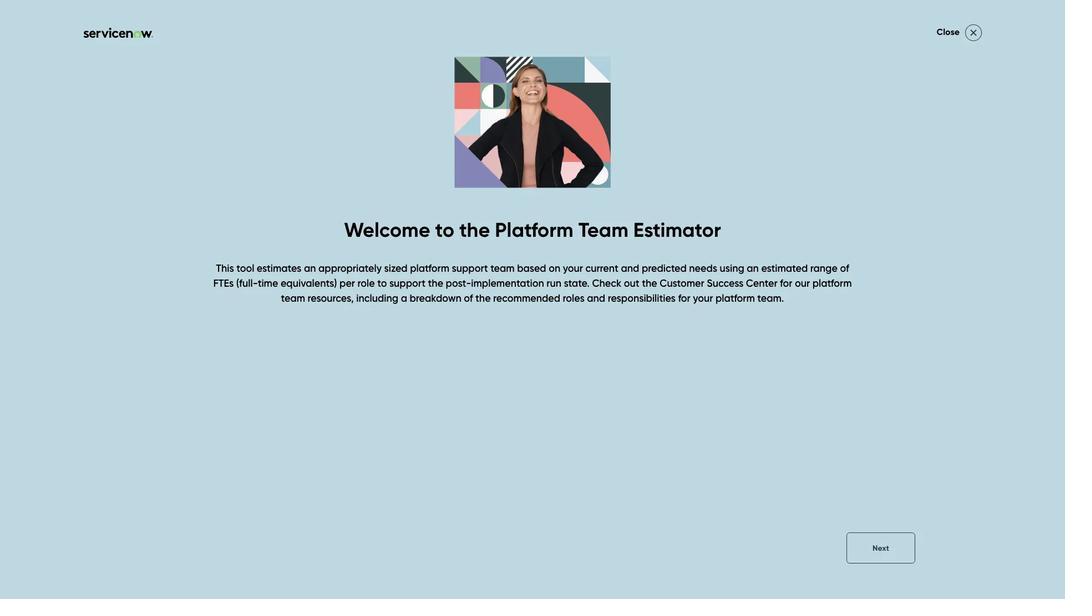 Task type: describe. For each thing, give the bounding box(es) containing it.
role
[[358, 277, 375, 289]]

team inside your servicenow® platform team establishes, maintains, and extends servicenow as a strategic business platform in your organization. the strongest servicenow platform teams have the right number of people with the skills to support the now platform®.
[[605, 265, 630, 277]]

organization.
[[592, 280, 652, 292]]

estimated
[[762, 262, 808, 274]]

strongest
[[674, 280, 717, 292]]

establishes,
[[632, 265, 685, 277]]

servicenow®
[[500, 265, 562, 277]]

current
[[586, 262, 619, 274]]

time
[[258, 277, 278, 289]]

as
[[852, 265, 863, 277]]

2 vertical spatial servicenow
[[719, 280, 773, 292]]

1 horizontal spatial team
[[491, 262, 515, 274]]

0 horizontal spatial and
[[587, 292, 606, 304]]

range
[[811, 262, 838, 274]]

state.
[[564, 277, 590, 289]]

team inside servicenow platform team estimator
[[478, 196, 567, 240]]

0 horizontal spatial success
[[169, 31, 218, 47]]

0 horizontal spatial center
[[221, 31, 263, 47]]

ftes
[[213, 277, 234, 289]]

the left right
[[873, 280, 888, 292]]

0 horizontal spatial customer
[[105, 31, 165, 47]]

sized
[[384, 262, 408, 274]]

(full-
[[236, 277, 258, 289]]

platform down "range"
[[813, 277, 853, 289]]

implementation
[[472, 277, 544, 289]]

services link
[[485, 60, 522, 91]]

run
[[547, 277, 562, 289]]

0 vertical spatial your
[[563, 262, 583, 274]]

your
[[478, 265, 497, 277]]

extends
[[757, 265, 794, 277]]

platform®.
[[714, 295, 763, 307]]

platform down using in the top of the page
[[716, 292, 756, 304]]

1 horizontal spatial support
[[452, 262, 488, 274]]

using
[[720, 262, 745, 274]]

0 vertical spatial to
[[436, 218, 455, 242]]

on
[[549, 262, 561, 274]]

a inside your servicenow® platform team establishes, maintains, and extends servicenow as a strategic business platform in your organization. the strongest servicenow platform teams have the right number of people with the skills to support the now platform®.
[[866, 265, 872, 277]]

1 horizontal spatial and
[[621, 262, 640, 274]]

the up breakdown
[[428, 277, 444, 289]]

welcome
[[344, 218, 431, 242]]

number
[[478, 295, 513, 307]]

to inside your servicenow® platform team establishes, maintains, and extends servicenow as a strategic business platform in your organization. the strongest servicenow platform teams have the right number of people with the skills to support the now platform®.
[[624, 295, 633, 307]]

of inside your servicenow® platform team establishes, maintains, and extends servicenow as a strategic business platform in your organization. the strongest servicenow platform teams have the right number of people with the skills to support the now platform®.
[[515, 295, 524, 307]]

1 horizontal spatial for
[[781, 277, 793, 289]]

per
[[340, 277, 355, 289]]

0 horizontal spatial platform
[[495, 218, 574, 242]]

skills
[[601, 295, 621, 307]]

platform inside servicenow platform team estimator
[[680, 150, 819, 194]]

servicenow platform team estimator
[[478, 150, 819, 240]]

servicenow inside servicenow platform team estimator
[[478, 150, 671, 194]]

customer success center link
[[22, 31, 267, 47]]

next
[[873, 544, 890, 553]]

estimator inside servicenow platform team estimator
[[576, 196, 732, 240]]

have
[[848, 280, 870, 292]]

2 an from the left
[[747, 262, 759, 274]]

close
[[937, 26, 960, 37]]

people
[[527, 295, 559, 307]]



Task type: vqa. For each thing, say whether or not it's contained in the screenshot.
'THIS' to the middle
no



Task type: locate. For each thing, give the bounding box(es) containing it.
1 vertical spatial support
[[390, 277, 426, 289]]

2 horizontal spatial of
[[841, 262, 850, 274]]

check
[[593, 277, 622, 289]]

1 horizontal spatial to
[[436, 218, 455, 242]]

1 vertical spatial a
[[401, 292, 408, 304]]

now
[[692, 295, 712, 307]]

1 horizontal spatial customer
[[660, 277, 705, 289]]

get
[[555, 69, 573, 81]]

our
[[796, 277, 811, 289]]

the
[[460, 218, 490, 242], [428, 277, 444, 289], [642, 277, 658, 289], [873, 280, 888, 292], [476, 292, 491, 304], [583, 295, 598, 307], [674, 295, 689, 307]]

0 vertical spatial servicenow
[[478, 150, 671, 194]]

needs
[[690, 262, 718, 274]]

platform up people
[[519, 280, 558, 292]]

2 vertical spatial support
[[636, 295, 671, 307]]

responsibilities
[[608, 292, 676, 304]]

of down post-
[[464, 292, 473, 304]]

0 horizontal spatial support
[[390, 277, 426, 289]]

with
[[562, 295, 581, 307]]

0 horizontal spatial servicenow
[[478, 150, 671, 194]]

platform
[[410, 262, 450, 274], [564, 265, 603, 277], [813, 277, 853, 289], [519, 280, 558, 292], [775, 280, 814, 292], [716, 292, 756, 304]]

for down strongest
[[679, 292, 691, 304]]

get support
[[555, 69, 612, 81]]

of
[[841, 262, 850, 274], [464, 292, 473, 304], [515, 295, 524, 307]]

equivalents)
[[281, 277, 337, 289]]

center inside 'this tool estimates an appropriately sized platform support team based on your current and predicted needs using an estimated range of ftes (full-time equivalents) per role to support the post-implementation run state. check out the customer success center for our platform team resources, including a breakdown of the recommended roles and responsibilities for your platform team.'
[[747, 277, 778, 289]]

for down estimated
[[781, 277, 793, 289]]

and left extends
[[737, 265, 755, 277]]

2 vertical spatial to
[[624, 295, 633, 307]]

0 vertical spatial a
[[866, 265, 872, 277]]

appropriately
[[319, 262, 382, 274]]

the down business
[[476, 292, 491, 304]]

the left now
[[674, 295, 689, 307]]

customer inside 'this tool estimates an appropriately sized platform support team based on your current and predicted needs using an estimated range of ftes (full-time equivalents) per role to support the post-implementation run state. check out the customer success center for our platform team resources, including a breakdown of the recommended roles and responsibilities for your platform team.'
[[660, 277, 705, 289]]

team.
[[758, 292, 785, 304]]

team down equivalents)
[[281, 292, 305, 304]]

0 vertical spatial support
[[452, 262, 488, 274]]

resources,
[[308, 292, 354, 304]]

0 horizontal spatial a
[[401, 292, 408, 304]]

the down establishes,
[[642, 277, 658, 289]]

1 horizontal spatial of
[[515, 295, 524, 307]]

team up implementation
[[491, 262, 515, 274]]

platform up state.
[[564, 265, 603, 277]]

get support link
[[555, 60, 612, 91]]

roles
[[563, 292, 585, 304]]

welcome to the platform team estimator
[[344, 218, 722, 242]]

support up post-
[[452, 262, 488, 274]]

team up current
[[579, 218, 629, 242]]

an up equivalents)
[[304, 262, 316, 274]]

predicted
[[642, 262, 687, 274]]

1 horizontal spatial center
[[747, 277, 778, 289]]

support inside your servicenow® platform team establishes, maintains, and extends servicenow as a strategic business platform in your organization. the strongest servicenow platform teams have the right number of people with the skills to support the now platform®.
[[636, 295, 671, 307]]

0 vertical spatial customer
[[105, 31, 165, 47]]

1 horizontal spatial success
[[707, 277, 744, 289]]

post-
[[446, 277, 472, 289]]

breakdown
[[410, 292, 462, 304]]

servicenow
[[478, 150, 671, 194], [796, 265, 850, 277], [719, 280, 773, 292]]

this tool estimates an appropriately sized platform support team based on your current and predicted needs using an estimated range of ftes (full-time equivalents) per role to support the post-implementation run state. check out the customer success center for our platform team resources, including a breakdown of the recommended roles and responsibilities for your platform team.
[[213, 262, 853, 304]]

an
[[304, 262, 316, 274], [747, 262, 759, 274]]

customer
[[105, 31, 165, 47], [660, 277, 705, 289]]

1 vertical spatial success
[[707, 277, 744, 289]]

to up including
[[378, 277, 387, 289]]

1 an from the left
[[304, 262, 316, 274]]

center
[[221, 31, 263, 47], [747, 277, 778, 289]]

2 horizontal spatial and
[[737, 265, 755, 277]]

0 vertical spatial platform
[[680, 150, 819, 194]]

the
[[655, 280, 671, 292]]

0 vertical spatial success
[[169, 31, 218, 47]]

0 horizontal spatial for
[[679, 292, 691, 304]]

including
[[357, 292, 399, 304]]

2 horizontal spatial team
[[605, 265, 630, 277]]

your down strongest
[[694, 292, 714, 304]]

1 vertical spatial center
[[747, 277, 778, 289]]

2 horizontal spatial to
[[624, 295, 633, 307]]

to down organization.
[[624, 295, 633, 307]]

success
[[169, 31, 218, 47], [707, 277, 744, 289]]

1 horizontal spatial platform
[[680, 150, 819, 194]]

2 vertical spatial your
[[694, 292, 714, 304]]

a inside 'this tool estimates an appropriately sized platform support team based on your current and predicted needs using an estimated range of ftes (full-time equivalents) per role to support the post-implementation run state. check out the customer success center for our platform team resources, including a breakdown of the recommended roles and responsibilities for your platform team.'
[[401, 292, 408, 304]]

and up out
[[621, 262, 640, 274]]

right
[[890, 280, 911, 292]]

support
[[452, 262, 488, 274], [390, 277, 426, 289], [636, 295, 671, 307]]

to up post-
[[436, 218, 455, 242]]

1 vertical spatial for
[[679, 292, 691, 304]]

1 horizontal spatial servicenow
[[719, 280, 773, 292]]

0 horizontal spatial an
[[304, 262, 316, 274]]

maintains,
[[687, 265, 734, 277]]

1 horizontal spatial a
[[866, 265, 872, 277]]

recommended
[[494, 292, 561, 304]]

team
[[478, 196, 567, 240], [579, 218, 629, 242]]

business
[[478, 280, 516, 292]]

2 horizontal spatial support
[[636, 295, 671, 307]]

a
[[866, 265, 872, 277], [401, 292, 408, 304]]

0 vertical spatial for
[[781, 277, 793, 289]]

the right the with
[[583, 295, 598, 307]]

platform down estimated
[[775, 280, 814, 292]]

1 vertical spatial your
[[570, 280, 590, 292]]

1 vertical spatial to
[[378, 277, 387, 289]]

success inside 'this tool estimates an appropriately sized platform support team based on your current and predicted needs using an estimated range of ftes (full-time equivalents) per role to support the post-implementation run state. check out the customer success center for our platform team resources, including a breakdown of the recommended roles and responsibilities for your platform team.'
[[707, 277, 744, 289]]

platform up breakdown
[[410, 262, 450, 274]]

support down the sized
[[390, 277, 426, 289]]

0 horizontal spatial of
[[464, 292, 473, 304]]

0 horizontal spatial team
[[478, 196, 567, 240]]

strategic
[[875, 265, 915, 277]]

this
[[216, 262, 234, 274]]

support
[[575, 69, 612, 81]]

0 horizontal spatial team
[[281, 292, 305, 304]]

and inside your servicenow® platform team establishes, maintains, and extends servicenow as a strategic business platform in your organization. the strongest servicenow platform teams have the right number of people with the skills to support the now platform®.
[[737, 265, 755, 277]]

estimates
[[257, 262, 302, 274]]

team
[[491, 262, 515, 274], [605, 265, 630, 277], [281, 292, 305, 304]]

1 horizontal spatial an
[[747, 262, 759, 274]]

a right including
[[401, 292, 408, 304]]

an right using in the top of the page
[[747, 262, 759, 274]]

estimator
[[576, 196, 732, 240], [634, 218, 722, 242]]

of down implementation
[[515, 295, 524, 307]]

of left as
[[841, 262, 850, 274]]

1 horizontal spatial team
[[579, 218, 629, 242]]

platform
[[680, 150, 819, 194], [495, 218, 574, 242]]

your
[[563, 262, 583, 274], [570, 280, 590, 292], [694, 292, 714, 304]]

your inside your servicenow® platform team establishes, maintains, and extends servicenow as a strategic business platform in your organization. the strongest servicenow platform teams have the right number of people with the skills to support the now platform®.
[[570, 280, 590, 292]]

0 horizontal spatial to
[[378, 277, 387, 289]]

and down check
[[587, 292, 606, 304]]

customer success center
[[105, 31, 263, 47]]

out
[[624, 277, 640, 289]]

in
[[560, 280, 568, 292]]

the up the your
[[460, 218, 490, 242]]

your servicenow® platform team establishes, maintains, and extends servicenow as a strategic business platform in your organization. the strongest servicenow platform teams have the right number of people with the skills to support the now platform®.
[[478, 265, 915, 307]]

1 vertical spatial platform
[[495, 218, 574, 242]]

your up roles
[[570, 280, 590, 292]]

for
[[781, 277, 793, 289], [679, 292, 691, 304]]

1 vertical spatial customer
[[660, 277, 705, 289]]

to
[[436, 218, 455, 242], [378, 277, 387, 289], [624, 295, 633, 307]]

team up organization.
[[605, 265, 630, 277]]

0 vertical spatial center
[[221, 31, 263, 47]]

to inside 'this tool estimates an appropriately sized platform support team based on your current and predicted needs using an estimated range of ftes (full-time equivalents) per role to support the post-implementation run state. check out the customer success center for our platform team resources, including a breakdown of the recommended roles and responsibilities for your platform team.'
[[378, 277, 387, 289]]

2 horizontal spatial servicenow
[[796, 265, 850, 277]]

1 vertical spatial servicenow
[[796, 265, 850, 277]]

tool
[[237, 262, 254, 274]]

your up state.
[[563, 262, 583, 274]]

based
[[518, 262, 547, 274]]

a right as
[[866, 265, 872, 277]]

teams
[[816, 280, 845, 292]]

services
[[485, 69, 522, 81]]

team up 'based'
[[478, 196, 567, 240]]

and
[[621, 262, 640, 274], [737, 265, 755, 277], [587, 292, 606, 304]]

next link
[[847, 533, 916, 564]]

support down the
[[636, 295, 671, 307]]



